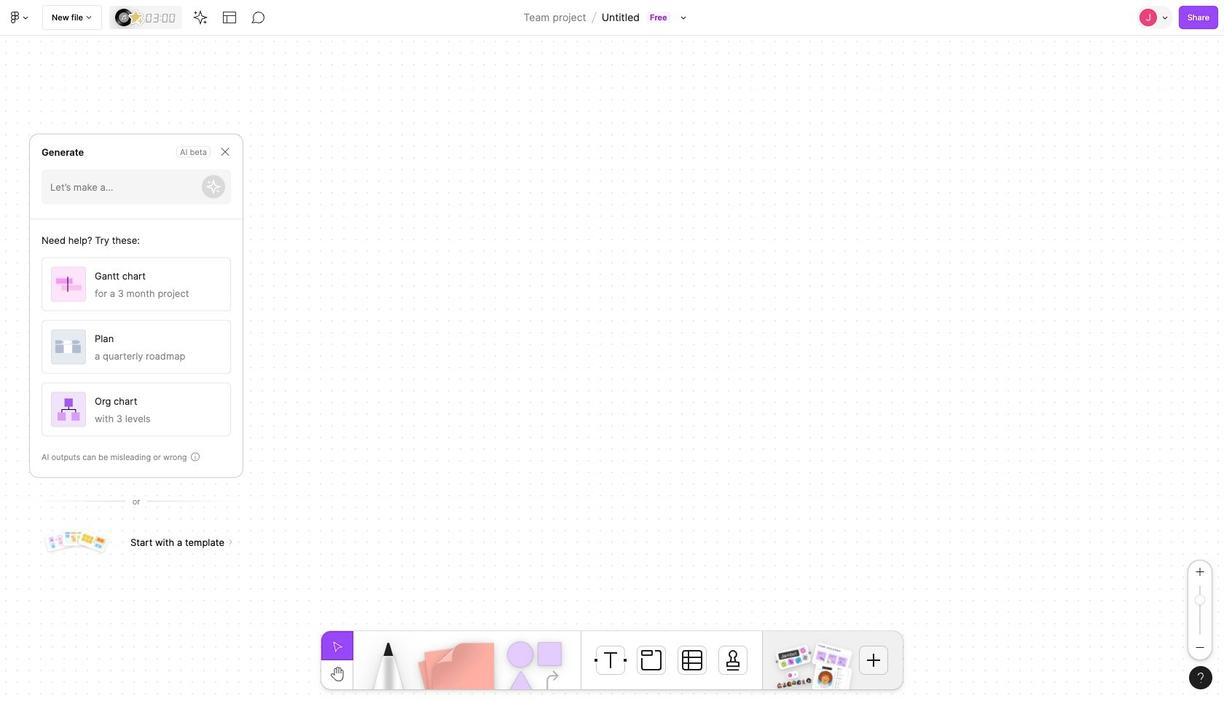 Task type: vqa. For each thing, say whether or not it's contained in the screenshot.
Product team retrospective "image"
no



Task type: describe. For each thing, give the bounding box(es) containing it.
main toolbar region
[[0, 0, 1225, 36]]

multiplayer tools image
[[1160, 0, 1172, 35]]



Task type: locate. For each thing, give the bounding box(es) containing it.
team cooldown image
[[812, 643, 853, 673]]

help image
[[1198, 674, 1204, 684]]

info 16 image
[[189, 451, 201, 463]]

File name text field
[[601, 8, 641, 27]]

thumbnail of a template image
[[75, 528, 111, 557], [59, 528, 93, 550], [41, 529, 77, 556]]

view comments image
[[252, 10, 266, 25]]



